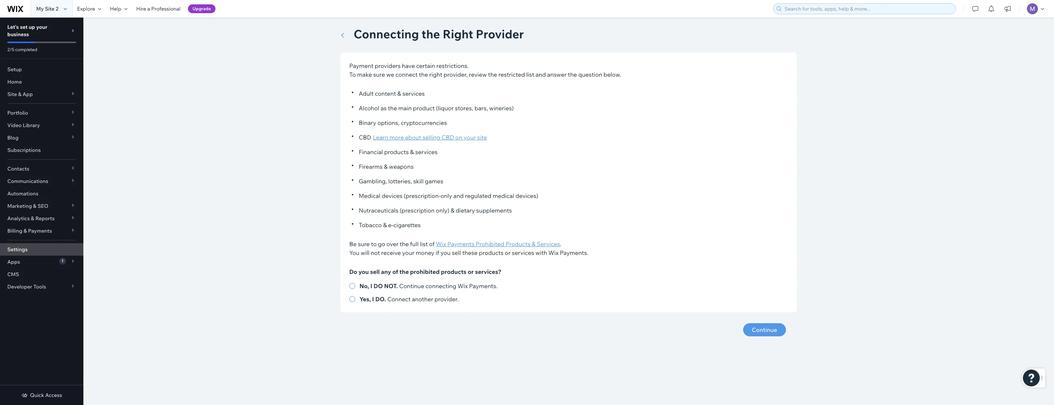 Task type: vqa. For each thing, say whether or not it's contained in the screenshot.
on
yes



Task type: locate. For each thing, give the bounding box(es) containing it.
1 horizontal spatial you
[[441, 250, 451, 257]]

0 vertical spatial payments
[[28, 228, 52, 235]]

services down products
[[512, 250, 534, 257]]

you right do
[[359, 269, 369, 276]]

site & app
[[7, 91, 33, 98]]

quick access
[[30, 393, 62, 399]]

0 vertical spatial sell
[[452, 250, 461, 257]]

0 horizontal spatial products
[[384, 149, 409, 156]]

your down full
[[402, 250, 415, 257]]

1 horizontal spatial list
[[527, 71, 535, 78]]

cigarettes
[[394, 222, 421, 229]]

1 vertical spatial list
[[420, 241, 428, 248]]

games
[[425, 178, 444, 185]]

review
[[469, 71, 487, 78]]

payment
[[349, 62, 374, 70]]

0 vertical spatial sure
[[373, 71, 385, 78]]

payments. down .
[[560, 250, 589, 257]]

analytics & reports button
[[0, 213, 83, 225]]

0 horizontal spatial list
[[420, 241, 428, 248]]

site left 2
[[45, 5, 54, 12]]

full
[[410, 241, 419, 248]]

your
[[36, 24, 47, 30], [464, 134, 476, 141], [402, 250, 415, 257]]

quick access button
[[21, 393, 62, 399]]

(prescription-
[[404, 192, 441, 200]]

more
[[390, 134, 404, 141]]

0 vertical spatial your
[[36, 24, 47, 30]]

cbd left on
[[442, 134, 454, 141]]

option group containing no, i do not.
[[349, 282, 789, 304]]

blog
[[7, 135, 18, 141]]

sure up will
[[358, 241, 370, 248]]

cms link
[[0, 269, 83, 281]]

home link
[[0, 76, 83, 88]]

products
[[384, 149, 409, 156], [479, 250, 504, 257], [441, 269, 467, 276]]

site
[[477, 134, 487, 141]]

1 vertical spatial products
[[479, 250, 504, 257]]

services down cbd learn more about selling cbd on your site
[[415, 149, 438, 156]]

2 horizontal spatial products
[[479, 250, 504, 257]]

wineries)
[[489, 105, 514, 112]]

sell down be sure to go over the full list of wix payments prohibited products & services
[[452, 250, 461, 257]]

your inside let's set up your business
[[36, 24, 47, 30]]

devices)
[[516, 192, 539, 200]]

1 horizontal spatial of
[[429, 241, 435, 248]]

1 vertical spatial sure
[[358, 241, 370, 248]]

products inside . you will not receive your money if you sell these products or services with wix payments.
[[479, 250, 504, 257]]

1 horizontal spatial continue
[[752, 327, 778, 334]]

0 horizontal spatial continue
[[399, 283, 424, 290]]

services inside . you will not receive your money if you sell these products or services with wix payments.
[[512, 250, 534, 257]]

cbd down binary
[[359, 134, 372, 141]]

0 horizontal spatial cbd
[[359, 134, 372, 141]]

0 vertical spatial continue
[[399, 283, 424, 290]]

2 horizontal spatial your
[[464, 134, 476, 141]]

0 vertical spatial payments.
[[560, 250, 589, 257]]

i left do.
[[372, 296, 374, 303]]

developer
[[7, 284, 32, 291]]

setup link
[[0, 63, 83, 76]]

2/5 completed
[[7, 47, 37, 52]]

reports
[[35, 216, 55, 222]]

1 vertical spatial or
[[468, 269, 474, 276]]

1 vertical spatial site
[[7, 91, 17, 98]]

sell inside . you will not receive your money if you sell these products or services with wix payments.
[[452, 250, 461, 257]]

site down home at the left top of the page
[[7, 91, 17, 98]]

prohibited
[[476, 241, 505, 248]]

1 vertical spatial you
[[359, 269, 369, 276]]

to
[[371, 241, 377, 248]]

services?
[[475, 269, 502, 276]]

let's
[[7, 24, 19, 30]]

and left answer
[[536, 71, 546, 78]]

list inside payment providers have certain restrictions. to make sure we connect the right provider, review the restricted list and answer the question below.
[[527, 71, 535, 78]]

or left services?
[[468, 269, 474, 276]]

wix up provider.
[[458, 283, 468, 290]]

2 vertical spatial products
[[441, 269, 467, 276]]

1 horizontal spatial payments.
[[560, 250, 589, 257]]

2 vertical spatial your
[[402, 250, 415, 257]]

1 vertical spatial your
[[464, 134, 476, 141]]

the right review
[[488, 71, 497, 78]]

below.
[[604, 71, 622, 78]]

0 horizontal spatial and
[[454, 192, 464, 200]]

list up money
[[420, 241, 428, 248]]

right
[[443, 27, 474, 41]]

0 vertical spatial and
[[536, 71, 546, 78]]

1 horizontal spatial sure
[[373, 71, 385, 78]]

& right firearms
[[384, 163, 388, 171]]

services
[[403, 90, 425, 97], [415, 149, 438, 156], [512, 250, 534, 257]]

site
[[45, 5, 54, 12], [7, 91, 17, 98]]

0 vertical spatial wix
[[436, 241, 446, 248]]

1 horizontal spatial wix
[[458, 283, 468, 290]]

1 vertical spatial payments
[[448, 241, 475, 248]]

the
[[422, 27, 440, 41], [419, 71, 428, 78], [488, 71, 497, 78], [568, 71, 577, 78], [388, 105, 397, 112], [400, 241, 409, 248], [400, 269, 409, 276]]

you right "if"
[[441, 250, 451, 257]]

if
[[436, 250, 439, 257]]

& right 'billing'
[[24, 228, 27, 235]]

no,
[[360, 283, 369, 290]]

help
[[110, 5, 121, 12]]

1 horizontal spatial products
[[441, 269, 467, 276]]

developer tools
[[7, 284, 46, 291]]

0 horizontal spatial site
[[7, 91, 17, 98]]

&
[[398, 90, 401, 97], [18, 91, 21, 98], [410, 149, 414, 156], [384, 163, 388, 171], [33, 203, 36, 210], [451, 207, 455, 214], [31, 216, 34, 222], [383, 222, 387, 229], [24, 228, 27, 235], [532, 241, 536, 248]]

of
[[429, 241, 435, 248], [393, 269, 398, 276]]

1 horizontal spatial sell
[[452, 250, 461, 257]]

0 horizontal spatial sure
[[358, 241, 370, 248]]

& left seo
[[33, 203, 36, 210]]

medical
[[493, 192, 515, 200]]

or inside . you will not receive your money if you sell these products or services with wix payments.
[[505, 250, 511, 257]]

business
[[7, 31, 29, 38]]

restrictions.
[[437, 62, 469, 70]]

connect
[[396, 71, 418, 78]]

payments up the these
[[448, 241, 475, 248]]

0 vertical spatial of
[[429, 241, 435, 248]]

payments down analytics & reports dropdown button
[[28, 228, 52, 235]]

sure left we
[[373, 71, 385, 78]]

1 vertical spatial i
[[372, 296, 374, 303]]

1 vertical spatial wix
[[549, 250, 559, 257]]

(prescription
[[400, 207, 435, 214]]

1 horizontal spatial your
[[402, 250, 415, 257]]

payments.
[[560, 250, 589, 257], [469, 283, 498, 290]]

restricted
[[499, 71, 525, 78]]

provider,
[[444, 71, 468, 78]]

access
[[45, 393, 62, 399]]

continue button
[[744, 324, 786, 337]]

services for adult content & services
[[403, 90, 425, 97]]

0 horizontal spatial your
[[36, 24, 47, 30]]

i left "do" on the left of the page
[[371, 283, 372, 290]]

0 horizontal spatial payments
[[28, 228, 52, 235]]

1 vertical spatial services
[[415, 149, 438, 156]]

completed
[[15, 47, 37, 52]]

continue inside button
[[752, 327, 778, 334]]

will
[[361, 250, 370, 257]]

1 horizontal spatial payments
[[448, 241, 475, 248]]

and right only
[[454, 192, 464, 200]]

and
[[536, 71, 546, 78], [454, 192, 464, 200]]

settings link
[[0, 244, 83, 256]]

and inside payment providers have certain restrictions. to make sure we connect the right provider, review the restricted list and answer the question below.
[[536, 71, 546, 78]]

0 vertical spatial or
[[505, 250, 511, 257]]

i for no,
[[371, 283, 372, 290]]

.
[[560, 241, 562, 248]]

or down wix payments prohibited products & services link
[[505, 250, 511, 257]]

1 horizontal spatial and
[[536, 71, 546, 78]]

0 horizontal spatial of
[[393, 269, 398, 276]]

1 vertical spatial of
[[393, 269, 398, 276]]

2 horizontal spatial wix
[[549, 250, 559, 257]]

of right any
[[393, 269, 398, 276]]

0 horizontal spatial wix
[[436, 241, 446, 248]]

professional
[[151, 5, 181, 12]]

automations
[[7, 191, 38, 197]]

continue
[[399, 283, 424, 290], [752, 327, 778, 334]]

medical devices (prescription-only and regulated medical devices)
[[359, 192, 539, 200]]

option group
[[349, 282, 789, 304]]

hire a professional link
[[132, 0, 185, 18]]

1 horizontal spatial or
[[505, 250, 511, 257]]

2 vertical spatial services
[[512, 250, 534, 257]]

0 horizontal spatial you
[[359, 269, 369, 276]]

your right up
[[36, 24, 47, 30]]

& left reports
[[31, 216, 34, 222]]

1 horizontal spatial cbd
[[442, 134, 454, 141]]

0 horizontal spatial sell
[[370, 269, 380, 276]]

0 vertical spatial list
[[527, 71, 535, 78]]

or
[[505, 250, 511, 257], [468, 269, 474, 276]]

regulated
[[465, 192, 492, 200]]

0 vertical spatial services
[[403, 90, 425, 97]]

you inside . you will not receive your money if you sell these products or services with wix payments.
[[441, 250, 451, 257]]

products down prohibited
[[479, 250, 504, 257]]

1 vertical spatial continue
[[752, 327, 778, 334]]

wix down services
[[549, 250, 559, 257]]

prohibited
[[410, 269, 440, 276]]

any
[[381, 269, 391, 276]]

products down "more"
[[384, 149, 409, 156]]

of up money
[[429, 241, 435, 248]]

& down about at the left of page
[[410, 149, 414, 156]]

the down certain
[[419, 71, 428, 78]]

seo
[[38, 203, 48, 210]]

your inside . you will not receive your money if you sell these products or services with wix payments.
[[402, 250, 415, 257]]

payments. down services?
[[469, 283, 498, 290]]

2 cbd from the left
[[442, 134, 454, 141]]

billing & payments button
[[0, 225, 83, 238]]

your right on
[[464, 134, 476, 141]]

. you will not receive your money if you sell these products or services with wix payments.
[[349, 241, 589, 257]]

services up main
[[403, 90, 425, 97]]

0 vertical spatial you
[[441, 250, 451, 257]]

be sure to go over the full list of wix payments prohibited products & services
[[349, 241, 560, 248]]

the left right
[[422, 27, 440, 41]]

0 horizontal spatial payments.
[[469, 283, 498, 290]]

you
[[349, 250, 360, 257]]

cms
[[7, 272, 19, 278]]

products up connecting
[[441, 269, 467, 276]]

Search for tools, apps, help & more... field
[[783, 4, 954, 14]]

be
[[349, 241, 357, 248]]

upgrade button
[[188, 4, 215, 13]]

sell left any
[[370, 269, 380, 276]]

product
[[413, 105, 435, 112]]

0 vertical spatial i
[[371, 283, 372, 290]]

binary options, cryptocurrencies
[[359, 119, 447, 127]]

1 vertical spatial and
[[454, 192, 464, 200]]

wix up "if"
[[436, 241, 446, 248]]

subscriptions link
[[0, 144, 83, 157]]

1 vertical spatial sell
[[370, 269, 380, 276]]

0 vertical spatial site
[[45, 5, 54, 12]]

as
[[381, 105, 387, 112]]

billing & payments
[[7, 228, 52, 235]]

list right restricted
[[527, 71, 535, 78]]

0 horizontal spatial or
[[468, 269, 474, 276]]



Task type: describe. For each thing, give the bounding box(es) containing it.
services for financial products & services
[[415, 149, 438, 156]]

library
[[23, 122, 40, 129]]

video library button
[[0, 119, 83, 132]]

1 horizontal spatial site
[[45, 5, 54, 12]]

to
[[349, 71, 356, 78]]

with
[[536, 250, 547, 257]]

automations link
[[0, 188, 83, 200]]

tobacco
[[359, 222, 382, 229]]

nutraceuticals (prescription only) & dietary supplements
[[359, 207, 512, 214]]

billing
[[7, 228, 22, 235]]

site & app button
[[0, 88, 83, 101]]

have
[[402, 62, 415, 70]]

do you sell any of the prohibited products or services?
[[349, 269, 502, 276]]

on
[[456, 134, 463, 141]]

up
[[29, 24, 35, 30]]

financial products & services
[[359, 149, 438, 156]]

answer
[[547, 71, 567, 78]]

cbd learn more about selling cbd on your site
[[359, 134, 487, 141]]

sidebar element
[[0, 18, 83, 406]]

site inside dropdown button
[[7, 91, 17, 98]]

do.
[[376, 296, 386, 303]]

the left full
[[400, 241, 409, 248]]

firearms & weapons
[[359, 163, 414, 171]]

products
[[506, 241, 531, 248]]

portfolio
[[7, 110, 28, 116]]

contacts
[[7, 166, 29, 172]]

payments. inside . you will not receive your money if you sell these products or services with wix payments.
[[560, 250, 589, 257]]

the right any
[[400, 269, 409, 276]]

wix inside . you will not receive your money if you sell these products or services with wix payments.
[[549, 250, 559, 257]]

go
[[378, 241, 385, 248]]

these
[[463, 250, 478, 257]]

marketing & seo button
[[0, 200, 83, 213]]

nutraceuticals
[[359, 207, 399, 214]]

& left app
[[18, 91, 21, 98]]

& right only)
[[451, 207, 455, 214]]

alcohol
[[359, 105, 380, 112]]

analytics & reports
[[7, 216, 55, 222]]

video
[[7, 122, 22, 129]]

set
[[20, 24, 28, 30]]

question
[[579, 71, 603, 78]]

learn more about selling cbd on your site link
[[373, 133, 487, 142]]

sure inside payment providers have certain restrictions. to make sure we connect the right provider, review the restricted list and answer the question below.
[[373, 71, 385, 78]]

tools
[[33, 284, 46, 291]]

dietary
[[456, 207, 475, 214]]

payments inside popup button
[[28, 228, 52, 235]]

app
[[23, 91, 33, 98]]

supplements
[[477, 207, 512, 214]]

& right content at the top left
[[398, 90, 401, 97]]

weapons
[[389, 163, 414, 171]]

only
[[441, 192, 452, 200]]

2/5
[[7, 47, 14, 52]]

analytics
[[7, 216, 30, 222]]

options,
[[378, 119, 400, 127]]

content
[[375, 90, 396, 97]]

do
[[349, 269, 357, 276]]

connect
[[387, 296, 411, 303]]

(liquor
[[436, 105, 454, 112]]

explore
[[77, 5, 95, 12]]

i for yes,
[[372, 296, 374, 303]]

provider
[[476, 27, 524, 41]]

developer tools button
[[0, 281, 83, 293]]

home
[[7, 79, 22, 85]]

& left e-
[[383, 222, 387, 229]]

medical
[[359, 192, 381, 200]]

marketing & seo
[[7, 203, 48, 210]]

upgrade
[[193, 6, 211, 11]]

adult
[[359, 90, 374, 97]]

alcohol as the main product (liquor stores, bars, wineries)
[[359, 105, 514, 112]]

adult content & services
[[359, 90, 425, 97]]

2
[[56, 5, 58, 12]]

communications
[[7, 178, 48, 185]]

subscriptions
[[7, 147, 41, 154]]

about
[[405, 134, 421, 141]]

another
[[412, 296, 433, 303]]

portfolio button
[[0, 107, 83, 119]]

e-
[[388, 222, 394, 229]]

settings
[[7, 247, 28, 253]]

& left services
[[532, 241, 536, 248]]

yes, i do. connect another provider.
[[360, 296, 459, 303]]

2 vertical spatial wix
[[458, 283, 468, 290]]

gambling, lotteries, skill games
[[359, 178, 444, 185]]

make
[[357, 71, 372, 78]]

not
[[371, 250, 380, 257]]

selling
[[423, 134, 440, 141]]

0 vertical spatial products
[[384, 149, 409, 156]]

the right answer
[[568, 71, 577, 78]]

gambling,
[[359, 178, 387, 185]]

provider.
[[435, 296, 459, 303]]

connecting the right provider
[[354, 27, 524, 41]]

wix payments prohibited products & services link
[[436, 240, 560, 249]]

1 cbd from the left
[[359, 134, 372, 141]]

contacts button
[[0, 163, 83, 175]]

hire
[[136, 5, 146, 12]]

services
[[537, 241, 560, 248]]

the right the as
[[388, 105, 397, 112]]

receive
[[381, 250, 401, 257]]

1 vertical spatial payments.
[[469, 283, 498, 290]]



